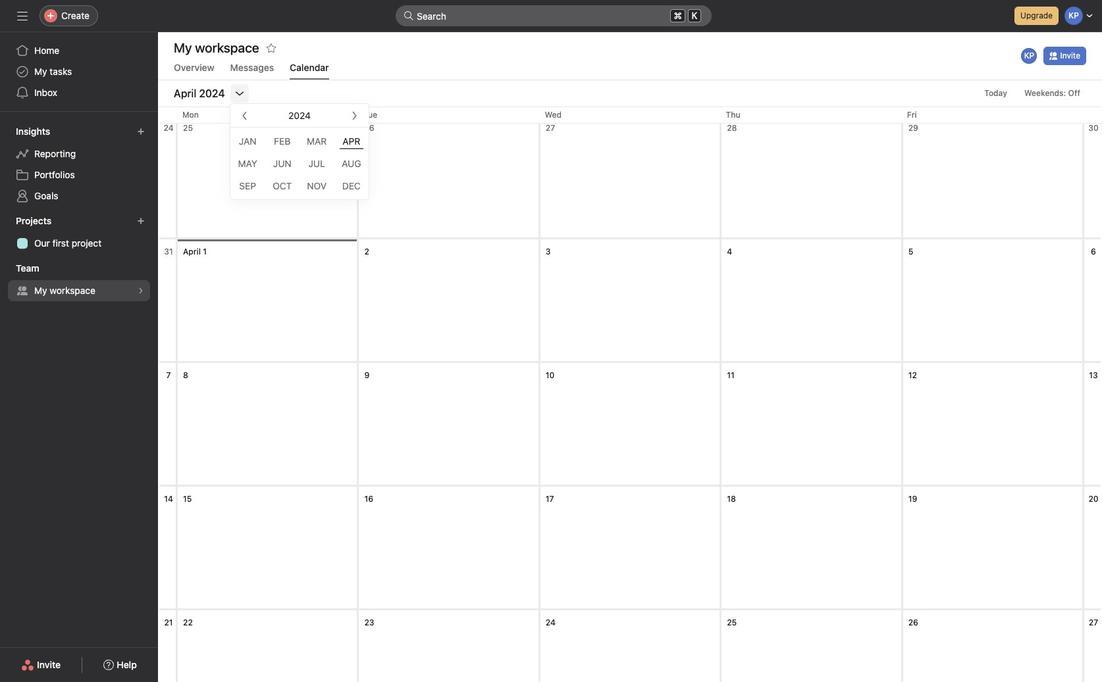 Task type: vqa. For each thing, say whether or not it's contained in the screenshot.
My first portfolio
no



Task type: locate. For each thing, give the bounding box(es) containing it.
2
[[364, 247, 369, 257]]

17
[[546, 494, 554, 504]]

9
[[364, 371, 370, 381]]

new insights image
[[137, 128, 145, 136]]

12
[[908, 371, 917, 381]]

1 vertical spatial 24
[[546, 618, 556, 628]]

fri
[[907, 110, 917, 120]]

1 vertical spatial 25
[[727, 618, 737, 628]]

new project or portfolio image
[[137, 217, 145, 225]]

tue
[[364, 110, 377, 120]]

may button
[[230, 153, 265, 175]]

1 vertical spatial my
[[34, 285, 47, 296]]

0 horizontal spatial invite button
[[13, 654, 69, 678]]

my down the team dropdown button
[[34, 285, 47, 296]]

team
[[16, 263, 39, 274]]

1 horizontal spatial invite
[[1060, 51, 1080, 61]]

feb button
[[265, 130, 300, 153]]

0 vertical spatial invite
[[1060, 51, 1080, 61]]

1 vertical spatial 27
[[1089, 618, 1098, 628]]

messages
[[230, 62, 274, 73]]

my left tasks
[[34, 66, 47, 77]]

hide sidebar image
[[17, 11, 28, 21]]

my for my workspace
[[34, 285, 47, 296]]

calendar
[[290, 62, 329, 73]]

1 vertical spatial invite
[[37, 660, 61, 671]]

portfolios
[[34, 169, 75, 180]]

7
[[166, 371, 171, 381]]

messages link
[[230, 62, 274, 80]]

1 horizontal spatial 24
[[546, 618, 556, 628]]

overview
[[174, 62, 214, 73]]

23
[[364, 618, 374, 628]]

reporting link
[[8, 144, 150, 165]]

0 horizontal spatial invite
[[37, 660, 61, 671]]

my workspace
[[174, 40, 259, 55]]

0 horizontal spatial 24
[[164, 123, 174, 133]]

24
[[164, 123, 174, 133], [546, 618, 556, 628]]

k
[[692, 11, 697, 21]]

goals
[[34, 190, 58, 201]]

29
[[908, 123, 918, 133]]

10
[[546, 371, 555, 381]]

0 vertical spatial 25
[[183, 123, 193, 133]]

⌘
[[674, 10, 682, 21]]

april 1
[[183, 247, 207, 257]]

0 vertical spatial my
[[34, 66, 47, 77]]

overview link
[[174, 62, 214, 80]]

1 horizontal spatial 26
[[908, 618, 918, 628]]

1 my from the top
[[34, 66, 47, 77]]

pick month image
[[234, 88, 245, 99]]

upgrade
[[1021, 11, 1053, 20]]

create button
[[40, 5, 98, 26]]

invite
[[1060, 51, 1080, 61], [37, 660, 61, 671]]

workspace
[[50, 285, 95, 296]]

None field
[[396, 5, 712, 26]]

20
[[1089, 494, 1099, 504]]

today button
[[979, 84, 1013, 103]]

invite for top invite button
[[1060, 51, 1080, 61]]

create
[[61, 10, 90, 21]]

first
[[52, 238, 69, 249]]

teams element
[[0, 257, 158, 304]]

invite button
[[1044, 47, 1086, 65], [13, 654, 69, 678]]

18
[[727, 494, 736, 504]]

2024
[[288, 110, 311, 121]]

my tasks
[[34, 66, 72, 77]]

my
[[34, 66, 47, 77], [34, 285, 47, 296]]

my inside teams element
[[34, 285, 47, 296]]

kp
[[1024, 51, 1034, 61]]

25
[[183, 123, 193, 133], [727, 618, 737, 628]]

our first project
[[34, 238, 101, 249]]

nov button
[[300, 175, 334, 197]]

jan button
[[230, 130, 265, 153]]

dec
[[342, 180, 361, 191]]

insights
[[16, 126, 50, 137]]

1 horizontal spatial invite button
[[1044, 47, 1086, 65]]

my inside global element
[[34, 66, 47, 77]]

portfolios link
[[8, 165, 150, 186]]

jul button
[[300, 153, 334, 175]]

jul
[[309, 158, 325, 169]]

0 vertical spatial 24
[[164, 123, 174, 133]]

11
[[727, 371, 735, 381]]

1 vertical spatial invite button
[[13, 654, 69, 678]]

27
[[546, 123, 555, 133], [1089, 618, 1098, 628]]

0 vertical spatial 27
[[546, 123, 555, 133]]

dec button
[[334, 175, 369, 197]]

8
[[183, 371, 188, 381]]

0 horizontal spatial 26
[[364, 123, 374, 133]]

help
[[117, 660, 137, 671]]

calendar link
[[290, 62, 329, 80]]

30
[[1089, 123, 1099, 133]]

my tasks link
[[8, 61, 150, 82]]

13
[[1089, 371, 1098, 381]]

add to starred image
[[266, 43, 276, 53]]

2 my from the top
[[34, 285, 47, 296]]



Task type: describe. For each thing, give the bounding box(es) containing it.
1
[[203, 247, 207, 257]]

jun button
[[265, 153, 300, 175]]

my workspace link
[[8, 280, 150, 302]]

home
[[34, 45, 59, 56]]

22
[[183, 618, 193, 628]]

0 vertical spatial invite button
[[1044, 47, 1086, 65]]

sep button
[[230, 175, 265, 197]]

apr
[[343, 136, 360, 147]]

off
[[1068, 88, 1080, 98]]

21
[[164, 618, 173, 628]]

3
[[546, 247, 551, 257]]

thu
[[726, 110, 741, 120]]

6
[[1091, 247, 1096, 257]]

upgrade button
[[1015, 7, 1059, 25]]

my for my tasks
[[34, 66, 47, 77]]

today
[[985, 88, 1007, 98]]

1 horizontal spatial 27
[[1089, 618, 1098, 628]]

sep
[[239, 180, 256, 191]]

oct button
[[265, 175, 300, 197]]

tasks
[[50, 66, 72, 77]]

1 horizontal spatial 25
[[727, 618, 737, 628]]

global element
[[0, 32, 158, 111]]

28
[[727, 123, 737, 133]]

april
[[183, 247, 201, 257]]

inbox
[[34, 87, 57, 98]]

insights element
[[0, 120, 158, 209]]

Search tasks, projects, and more text field
[[396, 5, 712, 26]]

jun
[[273, 158, 291, 169]]

our
[[34, 238, 50, 249]]

jan
[[239, 136, 257, 147]]

april 2024
[[174, 88, 225, 99]]

nov
[[307, 180, 327, 191]]

0 horizontal spatial 27
[[546, 123, 555, 133]]

invite for the bottommost invite button
[[37, 660, 61, 671]]

show next month image
[[349, 110, 359, 121]]

projects
[[16, 215, 52, 226]]

prominent image
[[404, 11, 414, 21]]

my workspace
[[34, 285, 95, 296]]

14
[[164, 494, 173, 504]]

19
[[908, 494, 917, 504]]

show previous month image
[[240, 110, 250, 121]]

inbox link
[[8, 82, 150, 103]]

wed
[[545, 110, 562, 120]]

1 vertical spatial 26
[[908, 618, 918, 628]]

0 vertical spatial 26
[[364, 123, 374, 133]]

4
[[727, 247, 732, 257]]

home link
[[8, 40, 150, 61]]

feb
[[274, 136, 291, 147]]

projects button
[[13, 212, 63, 230]]

5
[[908, 247, 913, 257]]

projects element
[[0, 209, 158, 257]]

15
[[183, 494, 192, 504]]

oct
[[273, 180, 292, 191]]

aug
[[342, 158, 361, 169]]

goals link
[[8, 186, 150, 207]]

mar
[[307, 136, 327, 147]]

0 horizontal spatial 25
[[183, 123, 193, 133]]

aug button
[[334, 153, 369, 175]]

mon
[[182, 110, 199, 120]]

help button
[[95, 654, 145, 678]]

16
[[364, 494, 373, 504]]

31
[[164, 247, 173, 257]]

weekends: off
[[1024, 88, 1080, 98]]

reporting
[[34, 148, 76, 159]]

team button
[[13, 259, 51, 278]]

weekends:
[[1024, 88, 1066, 98]]

weekends: off button
[[1019, 84, 1086, 103]]

mar button
[[300, 130, 334, 153]]

may
[[238, 158, 257, 169]]

our first project link
[[8, 233, 150, 254]]

see details, my workspace image
[[137, 287, 145, 295]]

project
[[72, 238, 101, 249]]

apr button
[[334, 130, 369, 153]]



